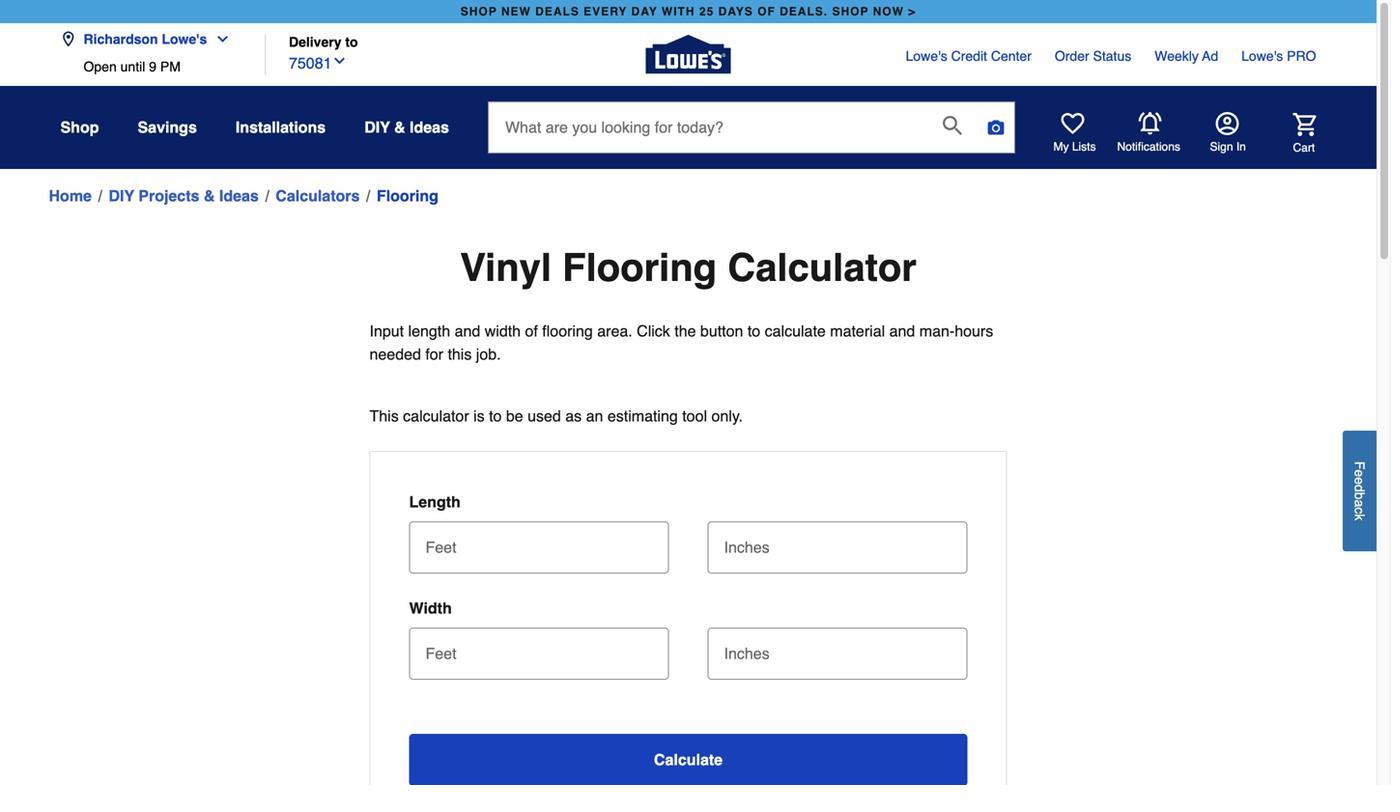 Task type: describe. For each thing, give the bounding box(es) containing it.
richardson lowe's button
[[60, 20, 238, 59]]

click
[[637, 322, 670, 340]]

home link
[[49, 185, 92, 208]]

lists
[[1072, 140, 1096, 154]]

vinyl flooring calculator
[[460, 245, 917, 290]]

vinyl
[[460, 245, 552, 290]]

my lists link
[[1053, 112, 1096, 155]]

this
[[370, 407, 399, 425]]

installations
[[236, 118, 326, 136]]

calculators
[[276, 187, 360, 205]]

of
[[757, 5, 776, 18]]

f e e d b a c k
[[1352, 461, 1367, 521]]

diy & ideas
[[364, 118, 449, 136]]

diy for diy projects & ideas
[[109, 187, 134, 205]]

my lists
[[1053, 140, 1096, 154]]

savings
[[138, 118, 197, 136]]

with
[[662, 5, 695, 18]]

width feet text field
[[417, 628, 661, 670]]

>
[[908, 5, 916, 18]]

days
[[718, 5, 753, 18]]

camera image
[[986, 118, 1006, 137]]

order status
[[1055, 48, 1131, 64]]

this calculator is to be used as an estimating tool only.
[[370, 407, 743, 425]]

flooring
[[542, 322, 593, 340]]

lowe's home improvement cart image
[[1293, 113, 1316, 136]]

1 e from the top
[[1352, 470, 1367, 477]]

length feet text field
[[417, 522, 661, 564]]

tool
[[682, 407, 707, 425]]

width
[[409, 599, 452, 617]]

9
[[149, 59, 156, 74]]

weekly
[[1155, 48, 1199, 64]]

richardson
[[84, 31, 158, 47]]

weekly ad
[[1155, 48, 1218, 64]]

installations button
[[236, 110, 326, 145]]

cart
[[1293, 141, 1315, 154]]

1 vertical spatial ideas
[[219, 187, 259, 205]]

0 vertical spatial to
[[345, 34, 358, 50]]

lowe's home improvement account image
[[1216, 112, 1239, 135]]

calculate
[[765, 322, 826, 340]]

diy for diy & ideas
[[364, 118, 390, 136]]

width inches text field
[[715, 628, 960, 670]]

this
[[448, 345, 472, 363]]

needed
[[370, 345, 421, 363]]

diy projects & ideas
[[109, 187, 259, 205]]

f
[[1352, 461, 1367, 470]]

shop new deals every day with 25 days of deals. shop now >
[[461, 5, 916, 18]]

diy & ideas button
[[364, 110, 449, 145]]

width
[[485, 322, 521, 340]]

c
[[1352, 507, 1367, 514]]

calculate
[[654, 751, 723, 769]]

job.
[[476, 345, 501, 363]]

location image
[[60, 31, 76, 47]]

order status link
[[1055, 46, 1131, 66]]

lowe's for lowe's pro
[[1241, 48, 1283, 64]]

ideas inside button
[[410, 118, 449, 136]]

Search Query text field
[[489, 102, 927, 153]]

a
[[1352, 500, 1367, 507]]

order
[[1055, 48, 1089, 64]]

my
[[1053, 140, 1069, 154]]

material
[[830, 322, 885, 340]]

lowe's credit center link
[[906, 46, 1032, 66]]

1 shop from the left
[[461, 5, 497, 18]]

search image
[[943, 116, 962, 135]]

lowe's home improvement logo image
[[646, 12, 731, 97]]

calculate button
[[409, 734, 967, 785]]

an
[[586, 407, 603, 425]]

sign in
[[1210, 140, 1246, 154]]

0 horizontal spatial flooring
[[377, 187, 438, 205]]

open
[[84, 59, 117, 74]]

lowe's home improvement lists image
[[1061, 112, 1084, 135]]

shop new deals every day with 25 days of deals. shop now > link
[[457, 0, 920, 23]]

delivery
[[289, 34, 341, 50]]

calculator
[[403, 407, 469, 425]]

length inches text field
[[715, 522, 960, 564]]

weekly ad link
[[1155, 46, 1218, 66]]

75081
[[289, 54, 332, 72]]

until
[[120, 59, 145, 74]]

input length and width of flooring area. click the button to calculate material and man-hours needed for this job.
[[370, 322, 998, 363]]

center
[[991, 48, 1032, 64]]

sign in button
[[1210, 112, 1246, 155]]

of
[[525, 322, 538, 340]]

pro
[[1287, 48, 1316, 64]]



Task type: vqa. For each thing, say whether or not it's contained in the screenshot.
left Bonus
no



Task type: locate. For each thing, give the bounding box(es) containing it.
diy up the flooring link
[[364, 118, 390, 136]]

lowe's home improvement notification center image
[[1138, 112, 1162, 135]]

shop left now
[[832, 5, 869, 18]]

lowe's pro link
[[1241, 46, 1316, 66]]

f e e d b a c k button
[[1343, 431, 1377, 551]]

richardson lowe's
[[84, 31, 207, 47]]

and left man-
[[889, 322, 915, 340]]

1 horizontal spatial diy
[[364, 118, 390, 136]]

shop button
[[60, 110, 99, 145]]

man-
[[919, 322, 955, 340]]

1 horizontal spatial lowe's
[[906, 48, 947, 64]]

1 horizontal spatial shop
[[832, 5, 869, 18]]

savings button
[[138, 110, 197, 145]]

in
[[1236, 140, 1246, 154]]

2 and from the left
[[889, 322, 915, 340]]

& inside button
[[394, 118, 405, 136]]

& up the flooring link
[[394, 118, 405, 136]]

flooring up click
[[562, 245, 717, 290]]

deals.
[[780, 5, 828, 18]]

pm
[[160, 59, 181, 74]]

as
[[565, 407, 582, 425]]

1 horizontal spatial flooring
[[562, 245, 717, 290]]

0 horizontal spatial and
[[455, 322, 480, 340]]

button
[[700, 322, 743, 340]]

diy left "projects"
[[109, 187, 134, 205]]

2 horizontal spatial lowe's
[[1241, 48, 1283, 64]]

0 horizontal spatial lowe's
[[162, 31, 207, 47]]

0 vertical spatial &
[[394, 118, 405, 136]]

projects
[[138, 187, 199, 205]]

ideas
[[410, 118, 449, 136], [219, 187, 259, 205]]

now
[[873, 5, 904, 18]]

delivery to
[[289, 34, 358, 50]]

status
[[1093, 48, 1131, 64]]

shop left new in the top left of the page
[[461, 5, 497, 18]]

&
[[394, 118, 405, 136], [204, 187, 215, 205]]

diy
[[364, 118, 390, 136], [109, 187, 134, 205]]

1 and from the left
[[455, 322, 480, 340]]

sign
[[1210, 140, 1233, 154]]

length
[[408, 322, 450, 340]]

lowe's pro
[[1241, 48, 1316, 64]]

for
[[425, 345, 443, 363]]

e up b at the bottom right
[[1352, 477, 1367, 485]]

flooring link
[[377, 185, 438, 208]]

1 horizontal spatial and
[[889, 322, 915, 340]]

1 vertical spatial flooring
[[562, 245, 717, 290]]

hours
[[955, 322, 993, 340]]

and up 'this'
[[455, 322, 480, 340]]

& right "projects"
[[204, 187, 215, 205]]

0 horizontal spatial &
[[204, 187, 215, 205]]

lowe's inside button
[[162, 31, 207, 47]]

notifications
[[1117, 140, 1180, 154]]

to up chevron down image at the top left of page
[[345, 34, 358, 50]]

ideas right "projects"
[[219, 187, 259, 205]]

k
[[1352, 514, 1367, 521]]

calculators link
[[276, 185, 360, 208]]

every
[[584, 5, 627, 18]]

calculator
[[728, 245, 917, 290]]

25
[[699, 5, 714, 18]]

lowe's
[[162, 31, 207, 47], [906, 48, 947, 64], [1241, 48, 1283, 64]]

open until 9 pm
[[84, 59, 181, 74]]

1 vertical spatial diy
[[109, 187, 134, 205]]

credit
[[951, 48, 987, 64]]

1 horizontal spatial ideas
[[410, 118, 449, 136]]

deals
[[535, 5, 579, 18]]

day
[[631, 5, 658, 18]]

2 e from the top
[[1352, 477, 1367, 485]]

diy inside button
[[364, 118, 390, 136]]

ideas up the flooring link
[[410, 118, 449, 136]]

1 vertical spatial &
[[204, 187, 215, 205]]

0 horizontal spatial shop
[[461, 5, 497, 18]]

b
[[1352, 492, 1367, 500]]

0 horizontal spatial to
[[345, 34, 358, 50]]

lowe's left pro
[[1241, 48, 1283, 64]]

0 vertical spatial diy
[[364, 118, 390, 136]]

lowe's up pm
[[162, 31, 207, 47]]

to
[[345, 34, 358, 50], [748, 322, 760, 340], [489, 407, 502, 425]]

e up d at bottom
[[1352, 470, 1367, 477]]

shop
[[461, 5, 497, 18], [832, 5, 869, 18]]

2 vertical spatial to
[[489, 407, 502, 425]]

new
[[501, 5, 531, 18]]

flooring down diy & ideas button
[[377, 187, 438, 205]]

0 vertical spatial flooring
[[377, 187, 438, 205]]

75081 button
[[289, 50, 347, 75]]

to right button
[[748, 322, 760, 340]]

d
[[1352, 485, 1367, 492]]

0 horizontal spatial ideas
[[219, 187, 259, 205]]

0 horizontal spatial diy
[[109, 187, 134, 205]]

to inside input length and width of flooring area. click the button to calculate material and man-hours needed for this job.
[[748, 322, 760, 340]]

ad
[[1202, 48, 1218, 64]]

2 shop from the left
[[832, 5, 869, 18]]

1 horizontal spatial to
[[489, 407, 502, 425]]

and
[[455, 322, 480, 340], [889, 322, 915, 340]]

be
[[506, 407, 523, 425]]

to right is
[[489, 407, 502, 425]]

None search field
[[488, 101, 1015, 171]]

the
[[675, 322, 696, 340]]

input
[[370, 322, 404, 340]]

area.
[[597, 322, 632, 340]]

only.
[[711, 407, 743, 425]]

1 horizontal spatial &
[[394, 118, 405, 136]]

diy projects & ideas link
[[109, 185, 259, 208]]

estimating
[[607, 407, 678, 425]]

1 vertical spatial to
[[748, 322, 760, 340]]

lowe's left credit
[[906, 48, 947, 64]]

0 vertical spatial ideas
[[410, 118, 449, 136]]

home
[[49, 187, 92, 205]]

is
[[473, 407, 485, 425]]

cart button
[[1266, 113, 1316, 155]]

lowe's for lowe's credit center
[[906, 48, 947, 64]]

flooring
[[377, 187, 438, 205], [562, 245, 717, 290]]

shop
[[60, 118, 99, 136]]

length
[[409, 493, 461, 511]]

2 horizontal spatial to
[[748, 322, 760, 340]]

lowe's credit center
[[906, 48, 1032, 64]]

chevron down image
[[332, 53, 347, 69]]

used
[[528, 407, 561, 425]]

chevron down image
[[207, 31, 230, 47]]



